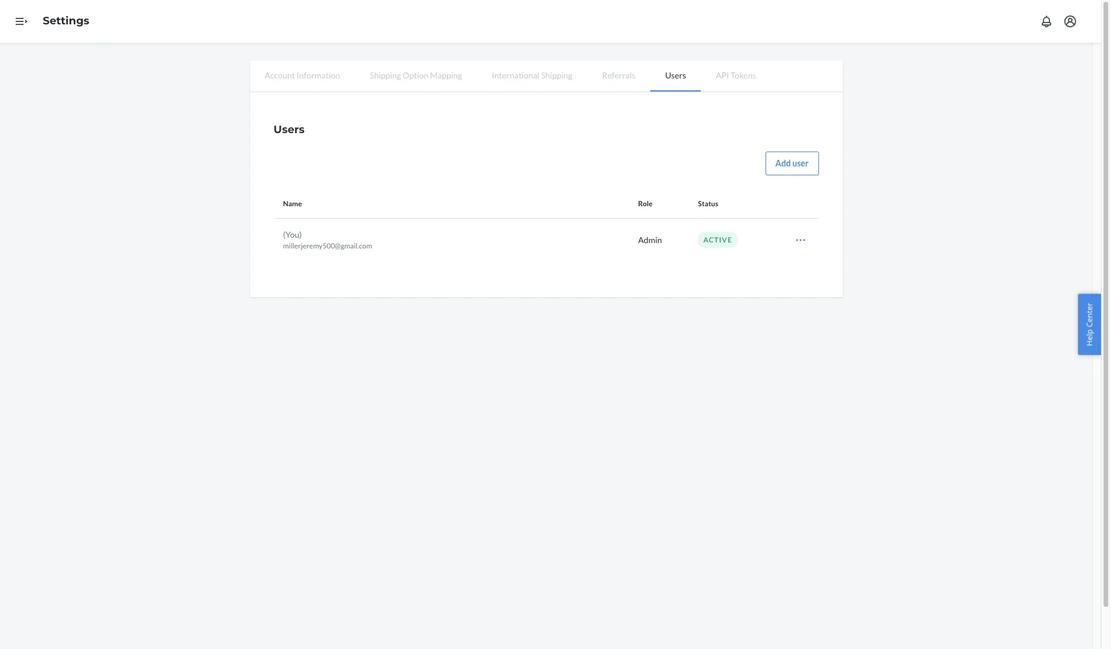 Task type: describe. For each thing, give the bounding box(es) containing it.
shipping inside international shipping tab
[[541, 70, 573, 80]]

status
[[699, 199, 719, 208]]

shipping option mapping tab
[[355, 61, 477, 90]]

help center button
[[1079, 294, 1102, 355]]

account information tab
[[250, 61, 355, 90]]

millerjeremy500@gmail.com
[[283, 241, 372, 250]]

user
[[793, 158, 809, 168]]

help center
[[1085, 303, 1096, 346]]

settings
[[43, 14, 89, 27]]

referrals
[[602, 70, 636, 80]]

option
[[403, 70, 429, 80]]

add
[[776, 158, 791, 168]]

open notifications image
[[1040, 14, 1054, 29]]

(you) millerjeremy500@gmail.com
[[283, 229, 372, 250]]

users inside tab
[[666, 70, 687, 80]]

name
[[283, 199, 302, 208]]

1 vertical spatial users
[[274, 123, 305, 136]]

international shipping tab
[[477, 61, 588, 90]]

shipping inside shipping option mapping tab
[[370, 70, 401, 80]]

open user actions image
[[795, 234, 807, 246]]

api tokens
[[716, 70, 757, 80]]

international shipping
[[492, 70, 573, 80]]

international
[[492, 70, 540, 80]]

admin
[[639, 234, 662, 245]]



Task type: vqa. For each thing, say whether or not it's contained in the screenshot.
Freight
no



Task type: locate. For each thing, give the bounding box(es) containing it.
1 horizontal spatial shipping
[[541, 70, 573, 80]]

add user
[[776, 158, 809, 168]]

shipping left option
[[370, 70, 401, 80]]

users tab
[[651, 61, 701, 92]]

api tokens tab
[[701, 61, 771, 90]]

shipping right the international
[[541, 70, 573, 80]]

1 horizontal spatial users
[[666, 70, 687, 80]]

(you)
[[283, 229, 302, 239]]

0 horizontal spatial users
[[274, 123, 305, 136]]

mapping
[[430, 70, 462, 80]]

role
[[639, 199, 653, 208]]

tab list
[[250, 61, 843, 92]]

center
[[1085, 303, 1096, 327]]

2 shipping from the left
[[541, 70, 573, 80]]

help
[[1085, 329, 1096, 346]]

users down account
[[274, 123, 305, 136]]

users left api
[[666, 70, 687, 80]]

0 horizontal spatial shipping
[[370, 70, 401, 80]]

add user button
[[766, 152, 819, 175]]

shipping option mapping
[[370, 70, 462, 80]]

information
[[297, 70, 340, 80]]

tokens
[[731, 70, 757, 80]]

open account menu image
[[1064, 14, 1078, 29]]

active
[[704, 235, 733, 244]]

users
[[666, 70, 687, 80], [274, 123, 305, 136]]

account information
[[265, 70, 340, 80]]

tab list containing account information
[[250, 61, 843, 92]]

account
[[265, 70, 295, 80]]

0 vertical spatial users
[[666, 70, 687, 80]]

open navigation image
[[14, 14, 29, 29]]

settings link
[[43, 14, 89, 27]]

api
[[716, 70, 730, 80]]

referrals tab
[[588, 61, 651, 90]]

1 shipping from the left
[[370, 70, 401, 80]]

shipping
[[370, 70, 401, 80], [541, 70, 573, 80]]



